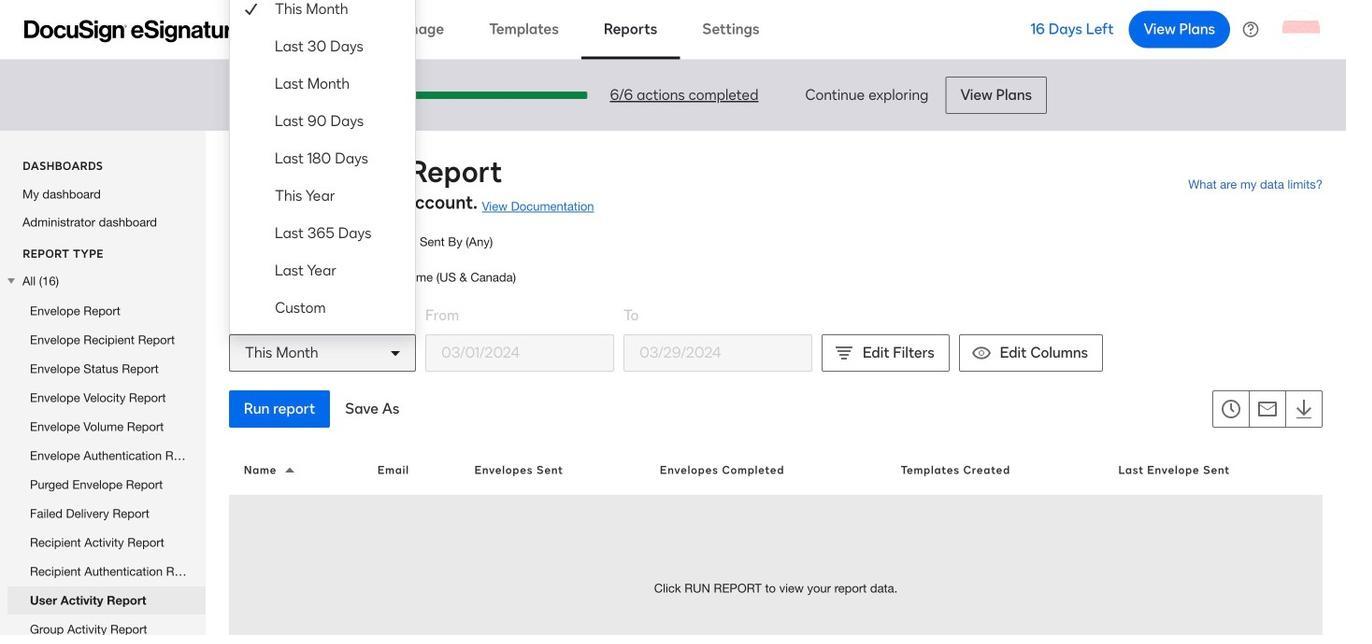 Task type: vqa. For each thing, say whether or not it's contained in the screenshot.
draft image
no



Task type: describe. For each thing, give the bounding box(es) containing it.
MM/DD/YYYY text field
[[426, 336, 613, 371]]

MM/DD/YYYY text field
[[625, 336, 812, 371]]

docusign esignature image
[[24, 20, 245, 43]]



Task type: locate. For each thing, give the bounding box(es) containing it.
list box
[[230, 0, 415, 327]]

your uploaded profile image image
[[1283, 11, 1320, 48]]

secondary report detail actions group
[[1213, 391, 1323, 428]]

primary report detail actions group
[[229, 391, 415, 428]]



